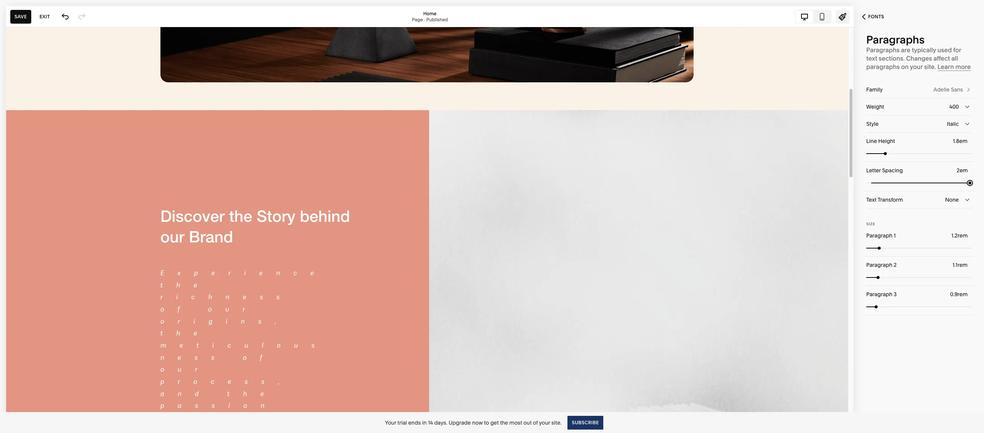 Task type: vqa. For each thing, say whether or not it's contained in the screenshot.


Task type: locate. For each thing, give the bounding box(es) containing it.
1 paragraph from the top
[[867, 232, 893, 239]]

typically
[[913, 46, 937, 54]]

on
[[902, 63, 909, 71]]

trial
[[398, 419, 407, 426]]

paragraph left the 2
[[867, 262, 893, 269]]

learn more
[[938, 63, 972, 71]]

1 horizontal spatial your
[[911, 63, 924, 71]]

for
[[954, 46, 962, 54]]

size
[[867, 222, 876, 226]]

site. inside paragraphs are typically used for text sections. changes affect all paragraphs on your site.
[[925, 63, 937, 71]]

paragraphs inside paragraphs are typically used for text sections. changes affect all paragraphs on your site.
[[867, 46, 900, 54]]

learn
[[938, 63, 955, 71]]

upgrade
[[449, 419, 471, 426]]

weight
[[867, 103, 885, 110]]

paragraph for paragraph 2
[[867, 262, 893, 269]]

1 vertical spatial paragraph
[[867, 262, 893, 269]]

save
[[14, 14, 27, 19]]

your inside paragraphs are typically used for text sections. changes affect all paragraphs on your site.
[[911, 63, 924, 71]]

to
[[484, 419, 489, 426]]

italic
[[948, 121, 960, 127]]

your down changes
[[911, 63, 924, 71]]

your right of
[[539, 419, 551, 426]]

Paragraph 3 range field
[[867, 298, 972, 315]]

0 vertical spatial site.
[[925, 63, 937, 71]]

affect
[[934, 55, 951, 62]]

paragraphs are typically used for text sections. changes affect all paragraphs on your site.
[[867, 46, 962, 71]]

Paragraph 1 range field
[[867, 240, 972, 257]]

sans
[[952, 86, 964, 93]]

2 vertical spatial paragraph
[[867, 291, 893, 298]]

save button
[[10, 10, 31, 23]]

height
[[879, 138, 896, 145]]

days.
[[435, 419, 448, 426]]

the
[[500, 419, 509, 426]]

home
[[424, 10, 437, 16]]

your
[[911, 63, 924, 71], [539, 419, 551, 426]]

2 paragraph from the top
[[867, 262, 893, 269]]

paragraphs for paragraphs are typically used for text sections. changes affect all paragraphs on your site.
[[867, 46, 900, 54]]

1 vertical spatial your
[[539, 419, 551, 426]]

·
[[424, 17, 426, 22]]

Line Height range field
[[867, 145, 972, 162]]

0 horizontal spatial site.
[[552, 419, 562, 426]]

Line Height text field
[[954, 137, 970, 145]]

page
[[412, 17, 423, 22]]

paragraph left 3
[[867, 291, 893, 298]]

fonts button
[[854, 8, 893, 25]]

0 vertical spatial paragraph
[[867, 232, 893, 239]]

home page · published
[[412, 10, 448, 22]]

site. down changes
[[925, 63, 937, 71]]

learn more link
[[938, 63, 972, 71]]

Letter Spacing text field
[[957, 166, 970, 175]]

0 horizontal spatial your
[[539, 419, 551, 426]]

site.
[[925, 63, 937, 71], [552, 419, 562, 426]]

your
[[385, 419, 397, 426]]

2 paragraphs from the top
[[867, 46, 900, 54]]

0 vertical spatial your
[[911, 63, 924, 71]]

paragraph
[[867, 232, 893, 239], [867, 262, 893, 269], [867, 291, 893, 298]]

paragraphs
[[867, 33, 925, 46], [867, 46, 900, 54]]

3 paragraph from the top
[[867, 291, 893, 298]]

family
[[867, 86, 883, 93]]

subscribe button
[[568, 416, 604, 430]]

paragraph down size
[[867, 232, 893, 239]]

tab list
[[796, 10, 832, 23]]

changes
[[907, 55, 933, 62]]

1 paragraphs from the top
[[867, 33, 925, 46]]

site. right of
[[552, 419, 562, 426]]

1 horizontal spatial site.
[[925, 63, 937, 71]]

None field
[[867, 98, 972, 115], [867, 116, 972, 132], [867, 191, 972, 208], [867, 98, 972, 115], [867, 116, 972, 132], [867, 191, 972, 208]]



Task type: describe. For each thing, give the bounding box(es) containing it.
Paragraph 2 range field
[[867, 269, 972, 286]]

1 vertical spatial site.
[[552, 419, 562, 426]]

of
[[533, 419, 538, 426]]

Paragraph 2 text field
[[953, 261, 970, 269]]

text
[[867, 55, 878, 62]]

1
[[894, 232, 897, 239]]

text
[[867, 196, 877, 203]]

paragraphs
[[867, 63, 901, 71]]

all
[[952, 55, 959, 62]]

adelle sans
[[934, 86, 964, 93]]

transform
[[878, 196, 904, 203]]

Letter Spacing range field
[[867, 175, 972, 191]]

get
[[491, 419, 499, 426]]

published
[[427, 17, 448, 22]]

exit button
[[35, 10, 54, 23]]

exit
[[40, 14, 50, 19]]

paragraph 3
[[867, 291, 897, 298]]

style
[[867, 121, 879, 127]]

Paragraph 1 text field
[[952, 232, 970, 240]]

400
[[950, 103, 960, 110]]

Paragraph 3 text field
[[951, 290, 970, 299]]

adelle
[[934, 86, 950, 93]]

line height
[[867, 138, 896, 145]]

none
[[946, 196, 960, 203]]

most
[[510, 419, 523, 426]]

paragraph for paragraph 3
[[867, 291, 893, 298]]

text transform
[[867, 196, 904, 203]]

out
[[524, 419, 532, 426]]

paragraph 1
[[867, 232, 897, 239]]

spacing
[[883, 167, 904, 174]]

subscribe
[[572, 420, 600, 425]]

in
[[422, 419, 427, 426]]

paragraph for paragraph 1
[[867, 232, 893, 239]]

letter spacing
[[867, 167, 904, 174]]

2
[[894, 262, 897, 269]]

paragraphs for paragraphs
[[867, 33, 925, 46]]

letter
[[867, 167, 882, 174]]

are
[[902, 46, 911, 54]]

used
[[938, 46, 953, 54]]

3
[[894, 291, 897, 298]]

your trial ends in 14 days. upgrade now to get the most out of your site.
[[385, 419, 562, 426]]

14
[[428, 419, 433, 426]]

paragraph 2
[[867, 262, 897, 269]]

fonts
[[869, 14, 885, 19]]

sections.
[[879, 55, 905, 62]]

now
[[473, 419, 483, 426]]

ends
[[409, 419, 421, 426]]

line
[[867, 138, 878, 145]]

more
[[956, 63, 972, 71]]



